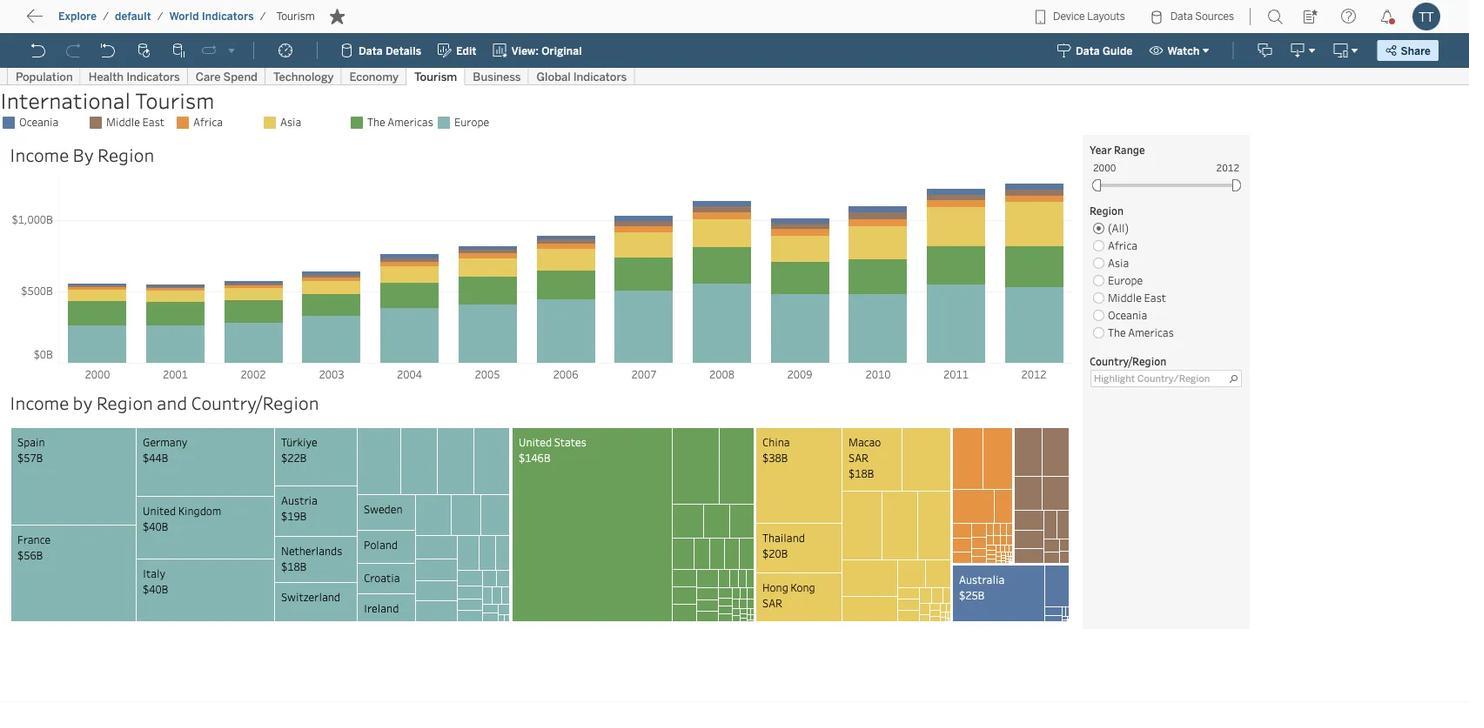 Task type: vqa. For each thing, say whether or not it's contained in the screenshot.
Add Users
no



Task type: locate. For each thing, give the bounding box(es) containing it.
1 horizontal spatial /
[[157, 10, 163, 23]]

explore link
[[57, 9, 98, 24]]

3 / from the left
[[260, 10, 266, 23]]

tourism element
[[271, 10, 320, 23]]

/
[[103, 10, 109, 23], [157, 10, 163, 23], [260, 10, 266, 23]]

default link
[[114, 9, 152, 24]]

/ right 'to'
[[103, 10, 109, 23]]

2 horizontal spatial /
[[260, 10, 266, 23]]

indicators
[[202, 10, 254, 23]]

default
[[115, 10, 151, 23]]

/ left world
[[157, 10, 163, 23]]

skip
[[45, 13, 75, 30]]

to
[[78, 13, 92, 30]]

skip to content
[[45, 13, 150, 30]]

world indicators link
[[169, 9, 255, 24]]

content
[[96, 13, 150, 30]]

explore
[[58, 10, 97, 23]]

0 horizontal spatial /
[[103, 10, 109, 23]]

/ left tourism
[[260, 10, 266, 23]]



Task type: describe. For each thing, give the bounding box(es) containing it.
explore / default / world indicators /
[[58, 10, 266, 23]]

1 / from the left
[[103, 10, 109, 23]]

skip to content link
[[42, 10, 178, 33]]

tourism
[[276, 10, 315, 23]]

2 / from the left
[[157, 10, 163, 23]]

world
[[169, 10, 199, 23]]



